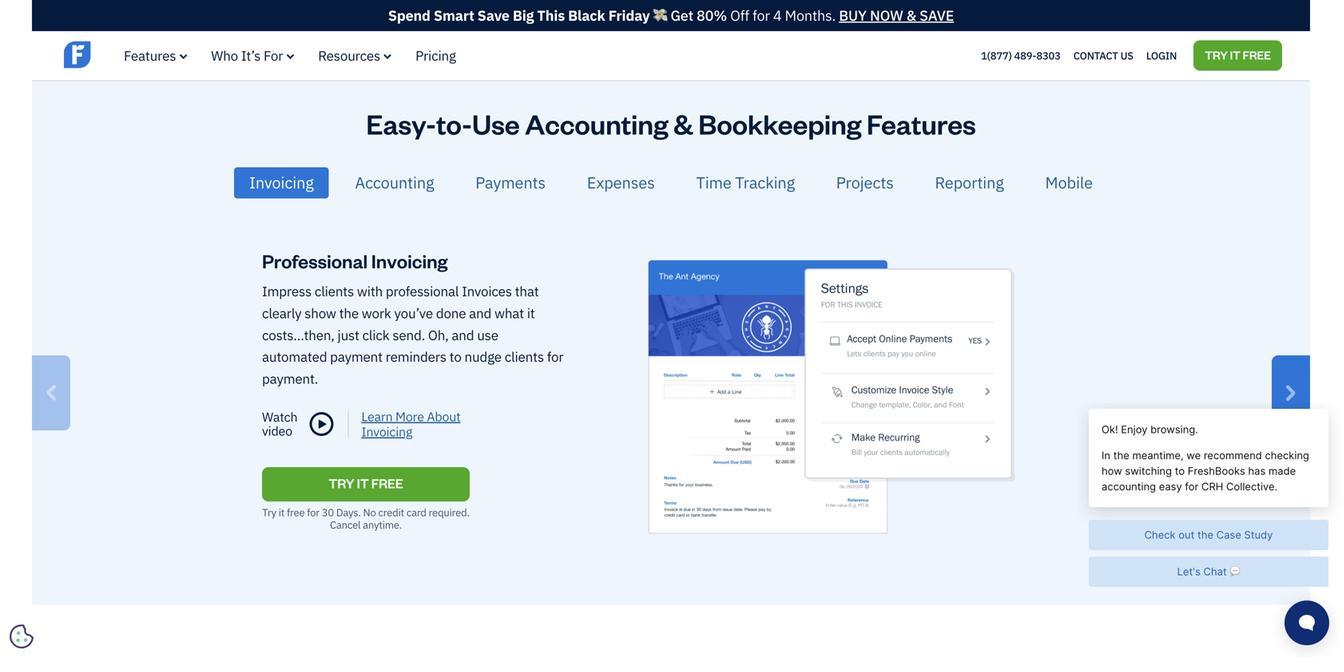 Task type: vqa. For each thing, say whether or not it's contained in the screenshot.
"with"
yes



Task type: locate. For each thing, give the bounding box(es) containing it.
free
[[1243, 47, 1271, 62]]

clients
[[315, 282, 354, 300], [505, 348, 544, 366]]

use
[[477, 326, 498, 344]]

0 horizontal spatial clients
[[315, 282, 354, 300]]

0 horizontal spatial try
[[262, 506, 276, 519]]

clients right nudge
[[505, 348, 544, 366]]

free
[[371, 475, 403, 492]]

reporting link
[[920, 167, 1019, 199]]

off
[[730, 6, 749, 25]]

save
[[920, 6, 954, 25]]

1 horizontal spatial for
[[547, 348, 564, 366]]

features link
[[124, 47, 187, 64]]

cookie preferences image
[[10, 625, 34, 649]]

get
[[671, 6, 693, 25]]

features left "who"
[[124, 47, 176, 64]]

1 vertical spatial and
[[452, 326, 474, 344]]

accounting up expenses
[[525, 105, 668, 141]]

learn more about invoicing
[[361, 408, 461, 440]]

to
[[450, 348, 462, 366]]

for left 30
[[307, 506, 319, 519]]

features up the reporting
[[867, 105, 976, 141]]

4
[[773, 6, 782, 25]]

invoicing inside learn more about invoicing
[[361, 423, 412, 440]]

and up to
[[452, 326, 474, 344]]

0 horizontal spatial for
[[307, 506, 319, 519]]

professional
[[386, 282, 459, 300]]

try left the 'free' on the left
[[262, 506, 276, 519]]

buy now & save link
[[839, 6, 954, 25]]

watch
[[262, 408, 297, 425]]

invoicing
[[249, 172, 314, 193], [371, 248, 448, 273], [361, 423, 412, 440]]

2 vertical spatial for
[[307, 506, 319, 519]]

accounting
[[525, 105, 668, 141], [355, 172, 434, 193]]

tracking
[[735, 172, 795, 193]]

0 vertical spatial accounting
[[525, 105, 668, 141]]

1 horizontal spatial try
[[1205, 47, 1228, 62]]

try
[[1205, 47, 1228, 62], [262, 506, 276, 519]]

try it free link
[[262, 467, 470, 502]]

1 vertical spatial it
[[527, 304, 535, 322]]

with
[[357, 282, 383, 300]]

2 vertical spatial invoicing
[[361, 423, 412, 440]]

0 vertical spatial invoicing
[[249, 172, 314, 193]]

it inside try it free for 30 days. no credit card required. cancel anytime.
[[279, 506, 285, 519]]

0 vertical spatial features
[[124, 47, 176, 64]]

for
[[753, 6, 770, 25], [547, 348, 564, 366], [307, 506, 319, 519]]

impress clients with professional invoices that clearly show the work you've done and what it costs…then, just click send. oh, and use automated payment reminders to nudge clients for payment.
[[262, 282, 564, 387]]

1 vertical spatial for
[[547, 348, 564, 366]]

accounting down easy-
[[355, 172, 434, 193]]

1 vertical spatial &
[[674, 105, 693, 141]]

mobile link
[[1030, 167, 1108, 199]]

for inside try it free for 30 days. no credit card required. cancel anytime.
[[307, 506, 319, 519]]

clearly
[[262, 304, 301, 322]]

learn more about invoicing link
[[349, 408, 492, 440]]

1(877) 489-8303
[[981, 49, 1061, 62]]

contact us link
[[1074, 45, 1134, 66]]

costs…then,
[[262, 326, 335, 344]]

no
[[363, 506, 376, 519]]

1 horizontal spatial it
[[527, 304, 535, 322]]

0 horizontal spatial &
[[674, 105, 693, 141]]

it
[[1230, 47, 1241, 62], [527, 304, 535, 322], [279, 506, 285, 519]]

and
[[469, 304, 491, 322], [452, 326, 474, 344]]

cancel
[[330, 518, 361, 532]]

0 horizontal spatial accounting
[[355, 172, 434, 193]]

try inside try it free for 30 days. no credit card required. cancel anytime.
[[262, 506, 276, 519]]

0 vertical spatial it
[[1230, 47, 1241, 62]]

invoicing link
[[234, 167, 329, 199]]

1 horizontal spatial &
[[906, 6, 916, 25]]

for right nudge
[[547, 348, 564, 366]]

for left 4
[[753, 6, 770, 25]]

us
[[1121, 49, 1134, 62]]

payments
[[475, 172, 546, 193]]

you've
[[394, 304, 433, 322]]

days.
[[336, 506, 361, 519]]

1 vertical spatial try
[[262, 506, 276, 519]]

0 vertical spatial &
[[906, 6, 916, 25]]

try left free
[[1205, 47, 1228, 62]]

pricing link
[[415, 47, 456, 64]]

0 horizontal spatial it
[[279, 506, 285, 519]]

1 vertical spatial features
[[867, 105, 976, 141]]

done
[[436, 304, 466, 322]]

1(877) 489-8303 link
[[981, 49, 1061, 62]]

time
[[696, 172, 732, 193]]

0 vertical spatial and
[[469, 304, 491, 322]]

it left free
[[1230, 47, 1241, 62]]

features
[[124, 47, 176, 64], [867, 105, 976, 141]]

0 vertical spatial try
[[1205, 47, 1228, 62]]

80%
[[697, 6, 727, 25]]

just
[[338, 326, 359, 344]]

1 horizontal spatial clients
[[505, 348, 544, 366]]

1 horizontal spatial accounting
[[525, 105, 668, 141]]

now
[[870, 6, 903, 25]]

contact us
[[1074, 49, 1134, 62]]

0 horizontal spatial features
[[124, 47, 176, 64]]

💸
[[653, 6, 667, 25]]

it right what
[[527, 304, 535, 322]]

0 vertical spatial clients
[[315, 282, 354, 300]]

smart
[[434, 6, 474, 25]]

payment.
[[262, 370, 318, 387]]

clients up show
[[315, 282, 354, 300]]

30
[[322, 506, 334, 519]]

2 horizontal spatial it
[[1230, 47, 1241, 62]]

1 horizontal spatial features
[[867, 105, 976, 141]]

and down 'invoices' at the top left of the page
[[469, 304, 491, 322]]

2 vertical spatial it
[[279, 506, 285, 519]]

invoices
[[462, 282, 512, 300]]

reporting
[[935, 172, 1004, 193]]

easy-
[[366, 105, 436, 141]]

8303
[[1036, 49, 1061, 62]]

click
[[362, 326, 389, 344]]

2 horizontal spatial for
[[753, 6, 770, 25]]

it left the 'free' on the left
[[279, 506, 285, 519]]

1 vertical spatial accounting
[[355, 172, 434, 193]]



Task type: describe. For each thing, give the bounding box(es) containing it.
0 vertical spatial for
[[753, 6, 770, 25]]

video
[[262, 423, 292, 439]]

projects
[[836, 172, 894, 193]]

try
[[329, 475, 354, 492]]

nudge
[[465, 348, 502, 366]]

spend
[[388, 6, 430, 25]]

who it's for link
[[211, 47, 294, 64]]

contact
[[1074, 49, 1118, 62]]

resources
[[318, 47, 380, 64]]

try it free
[[329, 475, 403, 492]]

what
[[495, 304, 524, 322]]

mobile
[[1045, 172, 1093, 193]]

friday
[[608, 6, 650, 25]]

big
[[513, 6, 534, 25]]

try it free for 30 days. no credit card required. cancel anytime.
[[262, 506, 470, 532]]

freshbooks logo image
[[64, 40, 188, 70]]

that
[[515, 282, 539, 300]]

expenses link
[[572, 167, 670, 199]]

about
[[427, 408, 461, 425]]

who it's for
[[211, 47, 283, 64]]

invoicing inside invoicing link
[[249, 172, 314, 193]]

for
[[264, 47, 283, 64]]

time tracking
[[696, 172, 795, 193]]

cookie consent banner dialog
[[12, 462, 252, 646]]

1 vertical spatial clients
[[505, 348, 544, 366]]

payments link
[[460, 167, 561, 199]]

reminders
[[386, 348, 446, 366]]

spend smart save big this black friday 💸 get 80% off for 4 months. buy now & save
[[388, 6, 954, 25]]

watch video
[[262, 408, 297, 439]]

it for try it free
[[1230, 47, 1241, 62]]

use
[[472, 105, 520, 141]]

months.
[[785, 6, 836, 25]]

accounting link
[[340, 167, 449, 199]]

this
[[537, 6, 565, 25]]

it
[[357, 475, 369, 492]]

try it free
[[1205, 47, 1271, 62]]

login
[[1146, 49, 1177, 62]]

expenses
[[587, 172, 655, 193]]

who
[[211, 47, 238, 64]]

easy-to-use accounting & bookkeeping features
[[366, 105, 976, 141]]

projects link
[[821, 167, 909, 199]]

oh,
[[428, 326, 449, 344]]

try for try it free for 30 days. no credit card required. cancel anytime.
[[262, 506, 276, 519]]

anytime.
[[363, 518, 402, 532]]

payment
[[330, 348, 383, 366]]

for inside "impress clients with professional invoices that clearly show the work you've done and what it costs…then, just click send. oh, and use automated payment reminders to nudge clients for payment."
[[547, 348, 564, 366]]

1 vertical spatial invoicing
[[371, 248, 448, 273]]

professional invoicing
[[262, 248, 448, 273]]

it for try it free for 30 days. no credit card required. cancel anytime.
[[279, 506, 285, 519]]

to-
[[436, 105, 472, 141]]

impress
[[262, 282, 312, 300]]

the
[[339, 304, 359, 322]]

more
[[395, 408, 424, 425]]

black
[[568, 6, 605, 25]]

login link
[[1146, 45, 1177, 66]]

free
[[287, 506, 305, 519]]

send.
[[393, 326, 425, 344]]

489-
[[1014, 49, 1036, 62]]

try it free link
[[1194, 41, 1282, 71]]

pricing
[[415, 47, 456, 64]]

bookkeeping
[[698, 105, 861, 141]]

work
[[362, 304, 391, 322]]

automated
[[262, 348, 327, 366]]

try for try it free
[[1205, 47, 1228, 62]]

professional
[[262, 248, 368, 273]]

buy
[[839, 6, 867, 25]]

time tracking link
[[681, 167, 810, 199]]

learn
[[361, 408, 393, 425]]

save
[[477, 6, 510, 25]]

1(877)
[[981, 49, 1012, 62]]

show
[[305, 304, 336, 322]]

resources link
[[318, 47, 392, 64]]

card
[[407, 506, 426, 519]]

required.
[[429, 506, 470, 519]]

credit
[[378, 506, 404, 519]]

it inside "impress clients with professional invoices that clearly show the work you've done and what it costs…then, just click send. oh, and use automated payment reminders to nudge clients for payment."
[[527, 304, 535, 322]]



